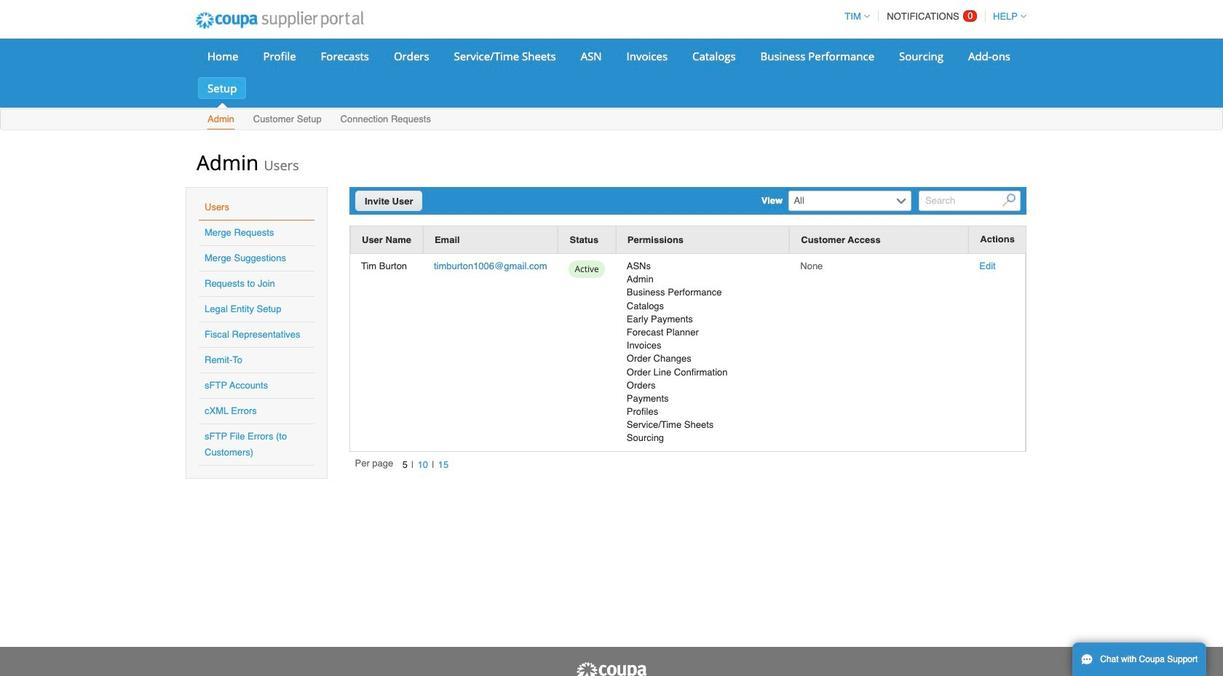 Task type: locate. For each thing, give the bounding box(es) containing it.
search image
[[1003, 194, 1016, 207]]

0 vertical spatial coupa supplier portal image
[[186, 2, 373, 39]]

1 horizontal spatial coupa supplier portal image
[[575, 662, 648, 677]]

1 vertical spatial navigation
[[355, 458, 453, 474]]

navigation
[[839, 2, 1027, 31], [355, 458, 453, 474]]

coupa supplier portal image
[[186, 2, 373, 39], [575, 662, 648, 677]]

None text field
[[790, 192, 893, 210]]

0 vertical spatial navigation
[[839, 2, 1027, 31]]



Task type: vqa. For each thing, say whether or not it's contained in the screenshot.
email
no



Task type: describe. For each thing, give the bounding box(es) containing it.
0 horizontal spatial navigation
[[355, 458, 453, 474]]

0 horizontal spatial coupa supplier portal image
[[186, 2, 373, 39]]

1 vertical spatial coupa supplier portal image
[[575, 662, 648, 677]]

1 horizontal spatial navigation
[[839, 2, 1027, 31]]

Search text field
[[919, 191, 1021, 211]]



